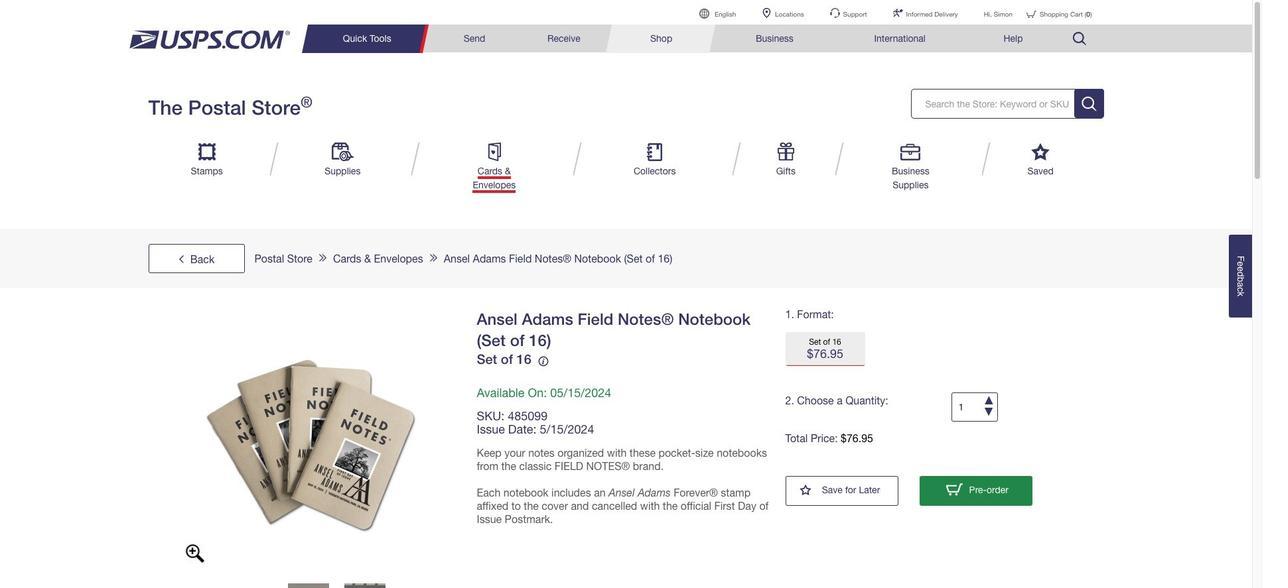 Task type: describe. For each thing, give the bounding box(es) containing it.
image of usps.com logo. image
[[128, 30, 290, 49]]

zoom image
[[185, 544, 205, 564]]

1  image from the left
[[195, 143, 218, 161]]



Task type: locate. For each thing, give the bounding box(es) containing it.
2  image from the left
[[331, 143, 354, 161]]

4  image from the left
[[644, 143, 666, 161]]

5  image from the left
[[775, 143, 797, 161]]

None number field
[[951, 393, 998, 422]]

 image
[[195, 143, 218, 161], [331, 143, 354, 161], [483, 143, 506, 161], [644, 143, 666, 161], [775, 143, 797, 161], [899, 143, 922, 161]]

back to top image
[[1214, 572, 1252, 589]]

menu bar
[[309, 24, 1106, 53]]

ansel adams field notes® notebook (set of 16) image
[[185, 319, 430, 564]]

3  image from the left
[[483, 143, 506, 161]]

6  image from the left
[[899, 143, 922, 161]]

None submit
[[1074, 89, 1104, 118]]

 image
[[1029, 143, 1052, 161]]

Search the Store: Keyword or SKU text field
[[912, 90, 1106, 118]]



Task type: vqa. For each thing, say whether or not it's contained in the screenshot.
the middle  icon
no



